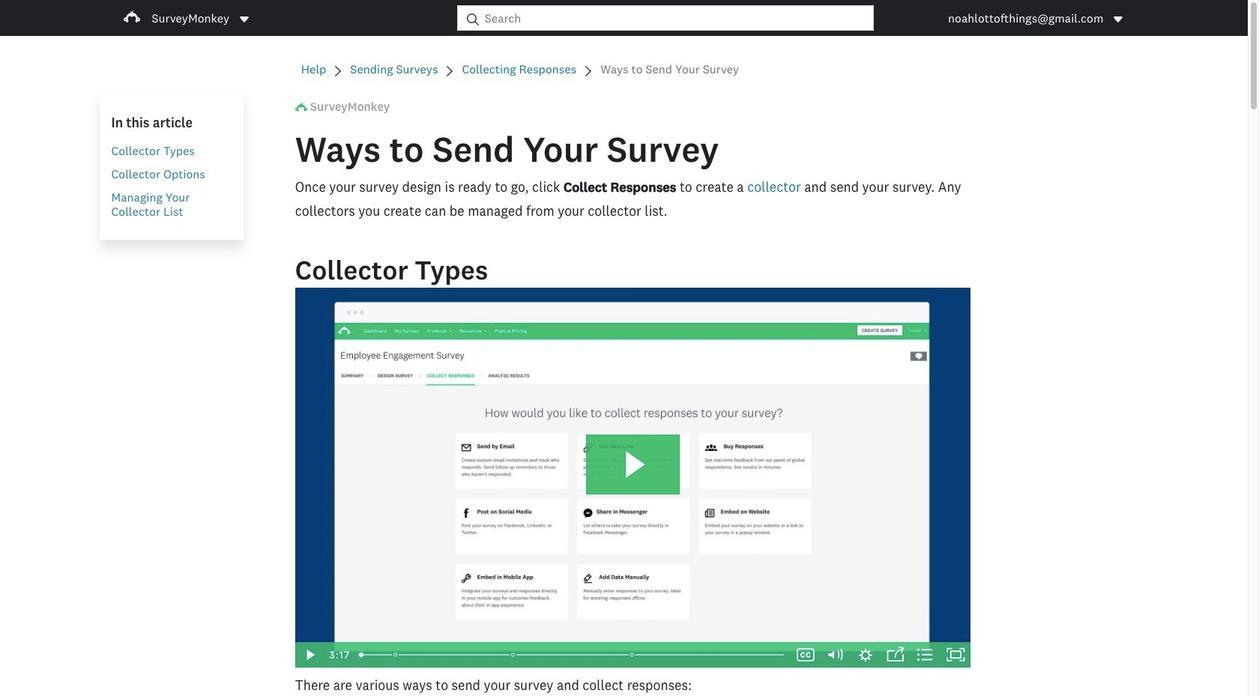 Task type: vqa. For each thing, say whether or not it's contained in the screenshot.
playbar SLIDER
yes



Task type: locate. For each thing, give the bounding box(es) containing it.
Search text field
[[479, 6, 874, 30]]

video element
[[295, 288, 971, 668]]

search image
[[467, 13, 479, 25], [467, 13, 479, 25]]

open image
[[238, 13, 250, 25], [240, 16, 249, 22]]

open image
[[1113, 13, 1125, 25], [1115, 16, 1124, 22]]



Task type: describe. For each thing, give the bounding box(es) containing it.
chapter markers toolbar
[[361, 643, 784, 668]]

playbar slider
[[350, 643, 791, 668]]



